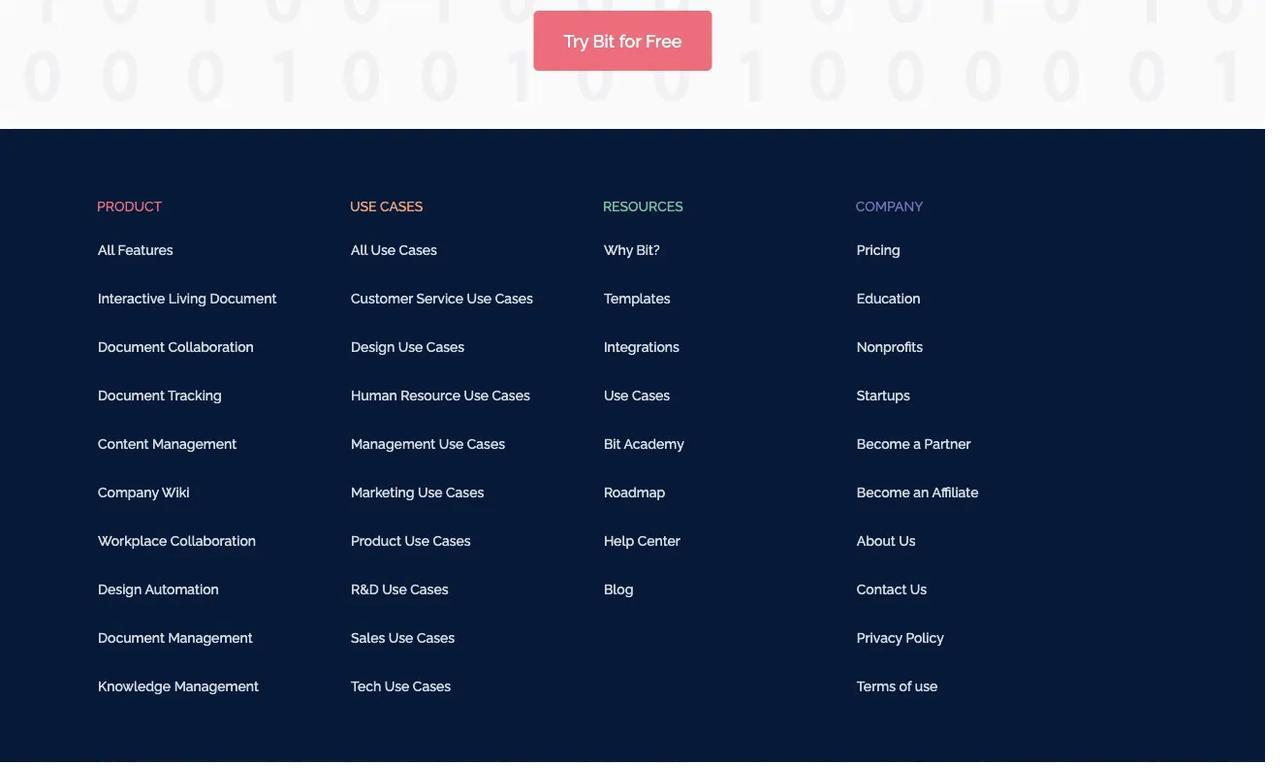 Task type: vqa. For each thing, say whether or not it's contained in the screenshot.
DOCUMENT associated with Document Management
yes



Task type: locate. For each thing, give the bounding box(es) containing it.
us for about us
[[899, 533, 916, 549]]

workplace
[[98, 533, 167, 549]]

1 horizontal spatial all
[[351, 242, 368, 258]]

use for all use cases
[[371, 242, 396, 258]]

affiliate
[[933, 485, 979, 501]]

document down interactive
[[98, 339, 165, 355]]

for
[[619, 31, 642, 51]]

use
[[915, 678, 938, 694]]

become
[[857, 436, 911, 452], [857, 485, 911, 501]]

cases down "sales use cases" link
[[413, 678, 451, 694]]

4 list from the left
[[856, 187, 1094, 701]]

nonprofits link
[[856, 333, 934, 362]]

use for tech use cases
[[385, 678, 410, 694]]

use down use cases
[[371, 242, 396, 258]]

cases inside product use cases link
[[433, 533, 471, 549]]

collaboration up the 'tracking'
[[168, 339, 254, 355]]

company wiki
[[98, 485, 190, 501]]

us right about
[[899, 533, 916, 549]]

use right sales
[[389, 630, 414, 646]]

document up content
[[98, 388, 165, 404]]

blog link
[[603, 575, 644, 604]]

use right marketing
[[418, 485, 443, 501]]

all features link
[[97, 236, 184, 265]]

sales
[[351, 630, 385, 646]]

knowledge management link
[[97, 672, 270, 701]]

management
[[152, 436, 237, 452], [351, 436, 436, 452], [168, 630, 253, 646], [174, 678, 259, 694]]

content management
[[98, 436, 237, 452]]

tech use cases
[[351, 678, 451, 694]]

policy
[[906, 630, 945, 646]]

1 vertical spatial us
[[911, 581, 927, 598]]

document for document tracking
[[98, 388, 165, 404]]

of
[[900, 678, 912, 694]]

us right contact
[[911, 581, 927, 598]]

product use cases
[[351, 533, 471, 549]]

become for become a partner
[[857, 436, 911, 452]]

use cases link
[[603, 381, 681, 410]]

3 list from the left
[[603, 187, 841, 624]]

tech
[[351, 678, 381, 694]]

1 vertical spatial design
[[98, 581, 142, 598]]

cases for sales use cases
[[417, 630, 455, 646]]

0 vertical spatial us
[[899, 533, 916, 549]]

an
[[914, 485, 930, 501]]

document up knowledge
[[98, 630, 165, 646]]

collaboration for workplace collaboration
[[170, 533, 256, 549]]

all left features
[[98, 242, 115, 258]]

2 all from the left
[[351, 242, 368, 258]]

2 become from the top
[[857, 485, 911, 501]]

cases inside tech use cases link
[[413, 678, 451, 694]]

management for knowledge management
[[174, 678, 259, 694]]

product
[[351, 533, 401, 549]]

cases down product use cases link
[[411, 581, 449, 598]]

0 vertical spatial design
[[351, 339, 395, 355]]

cases down integrations link
[[632, 388, 670, 404]]

cases up tech use cases link on the bottom left
[[417, 630, 455, 646]]

design use cases
[[351, 339, 465, 355]]

list containing use cases
[[350, 187, 588, 721]]

cases right "resource"
[[492, 388, 530, 404]]

use cases
[[350, 198, 423, 214]]

design for design use cases
[[351, 339, 395, 355]]

list
[[97, 187, 335, 701], [350, 187, 588, 721], [603, 187, 841, 624], [856, 187, 1094, 701]]

bit academy
[[604, 436, 685, 452]]

list containing product
[[97, 187, 335, 701]]

cases inside design use cases link
[[427, 339, 465, 355]]

try bit for free
[[564, 31, 682, 51]]

1 list from the left
[[97, 187, 335, 701]]

try
[[564, 31, 589, 51]]

integrations link
[[603, 333, 691, 362]]

collaboration up automation
[[170, 533, 256, 549]]

r&d use cases
[[351, 581, 449, 598]]

why bit? link
[[603, 236, 671, 265]]

use for management use cases
[[439, 436, 464, 452]]

design for design automation
[[98, 581, 142, 598]]

privacy policy link
[[856, 624, 955, 653]]

workplace collaboration
[[98, 533, 256, 549]]

design up human
[[351, 339, 395, 355]]

1 vertical spatial bit
[[604, 436, 621, 452]]

use right r&d
[[382, 581, 407, 598]]

contact
[[857, 581, 907, 598]]

1 become from the top
[[857, 436, 911, 452]]

use for r&d use cases
[[382, 581, 407, 598]]

cases
[[399, 242, 437, 258], [495, 291, 533, 307], [427, 339, 465, 355], [492, 388, 530, 404], [632, 388, 670, 404], [467, 436, 505, 452], [446, 485, 484, 501], [433, 533, 471, 549], [411, 581, 449, 598], [417, 630, 455, 646], [413, 678, 451, 694]]

0 vertical spatial become
[[857, 436, 911, 452]]

partner
[[925, 436, 972, 452]]

cases down management use cases link
[[446, 485, 484, 501]]

use for sales use cases
[[389, 630, 414, 646]]

cases up service
[[399, 242, 437, 258]]

product
[[97, 198, 162, 214]]

list containing resources
[[603, 187, 841, 624]]

1 vertical spatial become
[[857, 485, 911, 501]]

interactive
[[98, 291, 165, 307]]

design
[[351, 339, 395, 355], [98, 581, 142, 598]]

all down use cases
[[351, 242, 368, 258]]

management down document management link
[[174, 678, 259, 694]]

collaboration
[[168, 339, 254, 355], [170, 533, 256, 549]]

cases inside marketing use cases link
[[446, 485, 484, 501]]

customer service use cases
[[351, 291, 533, 307]]

2 list from the left
[[350, 187, 588, 721]]

help center
[[604, 533, 681, 549]]

knowledge management
[[98, 678, 259, 694]]

0 vertical spatial collaboration
[[168, 339, 254, 355]]

marketing
[[351, 485, 415, 501]]

use right "resource"
[[464, 388, 489, 404]]

cases down human resource use cases link
[[467, 436, 505, 452]]

integrations
[[604, 339, 680, 355]]

cases inside management use cases link
[[467, 436, 505, 452]]

why
[[604, 242, 633, 258]]

r&d
[[351, 581, 379, 598]]

use down human resource use cases link
[[439, 436, 464, 452]]

management down the 'tracking'
[[152, 436, 237, 452]]

content management link
[[97, 430, 248, 459]]

management up knowledge management link
[[168, 630, 253, 646]]

cases inside "sales use cases" link
[[417, 630, 455, 646]]

all use cases link
[[350, 236, 448, 265]]

0 horizontal spatial all
[[98, 242, 115, 258]]

design down "workplace"
[[98, 581, 142, 598]]

cases down customer service use cases link
[[427, 339, 465, 355]]

cases right service
[[495, 291, 533, 307]]

design automation link
[[97, 575, 230, 604]]

0 horizontal spatial design
[[98, 581, 142, 598]]

use
[[371, 242, 396, 258], [467, 291, 492, 307], [398, 339, 423, 355], [464, 388, 489, 404], [604, 388, 629, 404], [439, 436, 464, 452], [418, 485, 443, 501], [405, 533, 430, 549], [382, 581, 407, 598], [389, 630, 414, 646], [385, 678, 410, 694]]

document right living
[[210, 291, 277, 307]]

1 vertical spatial collaboration
[[170, 533, 256, 549]]

cases inside human resource use cases link
[[492, 388, 530, 404]]

roadmap
[[604, 485, 666, 501]]

1 horizontal spatial design
[[351, 339, 395, 355]]

customer
[[351, 291, 413, 307]]

cases inside r&d use cases link
[[411, 581, 449, 598]]

document tracking
[[98, 388, 222, 404]]

cases down marketing use cases link
[[433, 533, 471, 549]]

about us
[[857, 533, 916, 549]]

become a partner
[[857, 436, 972, 452]]

content
[[98, 436, 149, 452]]

use right tech
[[385, 678, 410, 694]]

1 all from the left
[[98, 242, 115, 258]]

us for contact us
[[911, 581, 927, 598]]

0 vertical spatial bit
[[593, 31, 615, 51]]

become left an
[[857, 485, 911, 501]]

templates
[[604, 291, 671, 307]]

bit left for
[[593, 31, 615, 51]]

become an affiliate link
[[856, 478, 990, 507]]

use right product
[[405, 533, 430, 549]]

document for document collaboration
[[98, 339, 165, 355]]

cases inside all use cases link
[[399, 242, 437, 258]]

us
[[899, 533, 916, 549], [911, 581, 927, 598]]

collaboration for document collaboration
[[168, 339, 254, 355]]

design automation
[[98, 581, 219, 598]]

bit left academy
[[604, 436, 621, 452]]

company wiki link
[[97, 478, 200, 507]]

use up "resource"
[[398, 339, 423, 355]]

become left a
[[857, 436, 911, 452]]

roadmap link
[[603, 478, 676, 507]]



Task type: describe. For each thing, give the bounding box(es) containing it.
use right service
[[467, 291, 492, 307]]

terms of use link
[[856, 672, 949, 701]]

become for become an affiliate
[[857, 485, 911, 501]]

service
[[417, 291, 464, 307]]

contact us link
[[856, 575, 938, 604]]

document management
[[98, 630, 253, 646]]

privacy
[[857, 630, 903, 646]]

cases inside customer service use cases link
[[495, 291, 533, 307]]

automation
[[145, 581, 219, 598]]

all for all use cases
[[351, 242, 368, 258]]

management for document management
[[168, 630, 253, 646]]

use for marketing use cases
[[418, 485, 443, 501]]

list containing company
[[856, 187, 1094, 701]]

cases inside 'use cases' link
[[632, 388, 670, 404]]

document tracking link
[[97, 381, 233, 410]]

cases for management use cases
[[467, 436, 505, 452]]

become a partner link
[[856, 430, 982, 459]]

sales use cases link
[[350, 624, 466, 653]]

startups link
[[856, 381, 921, 410]]

company
[[856, 198, 924, 214]]

tech use cases link
[[350, 672, 462, 701]]

living
[[169, 291, 207, 307]]

human resource use cases
[[351, 388, 530, 404]]

interactive living document
[[98, 291, 277, 307]]

management for content management
[[152, 436, 237, 452]]

cases for all use cases
[[399, 242, 437, 258]]

use cases
[[604, 388, 670, 404]]

academy
[[624, 436, 685, 452]]

help center link
[[603, 527, 691, 556]]

free
[[646, 31, 682, 51]]

why bit?
[[604, 242, 660, 258]]

customer service use cases link
[[350, 284, 544, 313]]

r&d use cases link
[[350, 575, 459, 604]]

cases for marketing use cases
[[446, 485, 484, 501]]

all for all features
[[98, 242, 115, 258]]

management up marketing
[[351, 436, 436, 452]]

use for design use cases
[[398, 339, 423, 355]]

resource
[[401, 388, 461, 404]]

bit inside the try bit for free link
[[593, 31, 615, 51]]

pricing link
[[856, 236, 912, 265]]

document collaboration
[[98, 339, 254, 355]]

company
[[98, 485, 159, 501]]

cases for tech use cases
[[413, 678, 451, 694]]

use for product use cases
[[405, 533, 430, 549]]

a
[[914, 436, 922, 452]]

bit?
[[637, 242, 660, 258]]

blog
[[604, 581, 634, 598]]

all use cases
[[351, 242, 437, 258]]

about
[[857, 533, 896, 549]]

about us link
[[856, 527, 927, 556]]

features
[[118, 242, 173, 258]]

document collaboration link
[[97, 333, 265, 362]]

document management link
[[97, 624, 264, 653]]

terms
[[857, 678, 896, 694]]

marketing use cases link
[[350, 478, 495, 507]]

startups
[[857, 388, 911, 404]]

product use cases link
[[350, 527, 482, 556]]

cases for design use cases
[[427, 339, 465, 355]]

templates link
[[603, 284, 681, 313]]

try bit for free link
[[534, 11, 712, 71]]

nonprofits
[[857, 339, 924, 355]]

workplace collaboration link
[[97, 527, 267, 556]]

all features
[[98, 242, 173, 258]]

use down integrations on the top of page
[[604, 388, 629, 404]]

management use cases link
[[350, 430, 516, 459]]

pricing
[[857, 242, 901, 258]]

tracking
[[168, 388, 222, 404]]

marketing use cases
[[351, 485, 484, 501]]

bit inside bit academy link
[[604, 436, 621, 452]]

resources
[[603, 198, 684, 214]]

help
[[604, 533, 634, 549]]

privacy policy
[[857, 630, 945, 646]]

cases for product use cases
[[433, 533, 471, 549]]

wiki
[[162, 485, 190, 501]]

education link
[[856, 284, 932, 313]]

knowledge
[[98, 678, 171, 694]]

bit academy link
[[603, 430, 695, 459]]

cases for r&d use cases
[[411, 581, 449, 598]]

center
[[638, 533, 681, 549]]

document for document management
[[98, 630, 165, 646]]

human resource use cases link
[[350, 381, 541, 410]]

education
[[857, 291, 921, 307]]

interactive living document link
[[97, 284, 287, 313]]

sales use cases
[[351, 630, 455, 646]]

contact us
[[857, 581, 927, 598]]

human
[[351, 388, 397, 404]]

management use cases
[[351, 436, 505, 452]]

terms of use
[[857, 678, 938, 694]]



